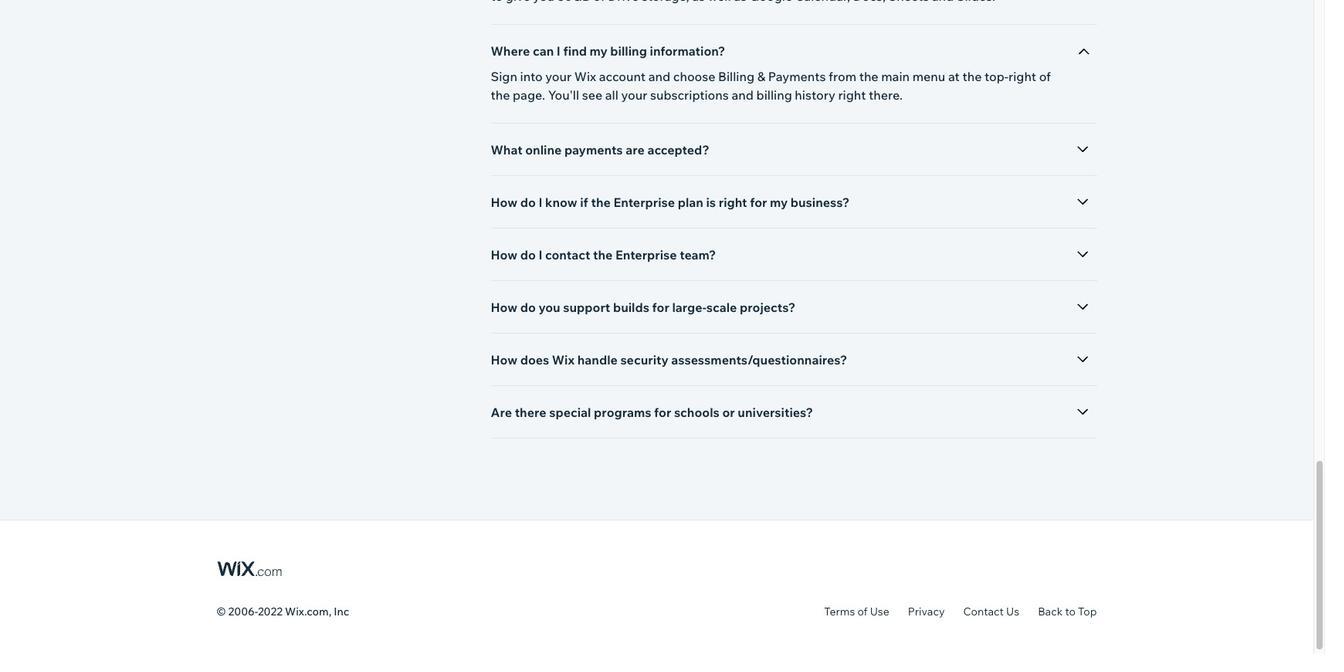 Task type: locate. For each thing, give the bounding box(es) containing it.
menu
[[912, 69, 945, 84]]

i for find
[[557, 43, 561, 59]]

1 horizontal spatial billing
[[756, 87, 792, 103]]

1 vertical spatial and
[[732, 87, 754, 103]]

back to top
[[1038, 605, 1097, 619]]

how for how do i know if the enterprise plan is right for my business?
[[491, 195, 517, 210]]

how do you support builds for large-scale projects?
[[491, 300, 796, 315]]

my right find
[[590, 43, 608, 59]]

your up you'll
[[545, 69, 572, 84]]

special
[[549, 405, 591, 420]]

1 vertical spatial i
[[539, 195, 542, 210]]

back
[[1038, 605, 1063, 619]]

do
[[520, 195, 536, 210], [520, 247, 536, 263], [520, 300, 536, 315]]

billing
[[610, 43, 647, 59], [756, 87, 792, 103]]

1 horizontal spatial your
[[621, 87, 647, 103]]

i right can on the top left
[[557, 43, 561, 59]]

1 vertical spatial of
[[857, 605, 868, 619]]

for left schools
[[654, 405, 671, 420]]

my left business?
[[770, 195, 788, 210]]

for
[[750, 195, 767, 210], [652, 300, 669, 315], [654, 405, 671, 420]]

1 do from the top
[[520, 195, 536, 210]]

see
[[582, 87, 602, 103]]

2 horizontal spatial right
[[1008, 69, 1036, 84]]

how
[[491, 195, 517, 210], [491, 247, 517, 263], [491, 300, 517, 315], [491, 352, 517, 368]]

payments
[[768, 69, 826, 84]]

security
[[620, 352, 669, 368]]

enterprise left team? on the top of the page
[[615, 247, 677, 263]]

2 vertical spatial do
[[520, 300, 536, 315]]

1 vertical spatial billing
[[756, 87, 792, 103]]

how left contact on the left top of page
[[491, 247, 517, 263]]

your
[[545, 69, 572, 84], [621, 87, 647, 103]]

the right if
[[591, 195, 611, 210]]

how left does in the left bottom of the page
[[491, 352, 517, 368]]

builds
[[613, 300, 649, 315]]

1 vertical spatial my
[[770, 195, 788, 210]]

all
[[605, 87, 618, 103]]

plan
[[678, 195, 703, 210]]

top
[[1078, 605, 1097, 619]]

accepted?
[[647, 142, 709, 158]]

right
[[1008, 69, 1036, 84], [838, 87, 866, 103], [719, 195, 747, 210]]

your down account
[[621, 87, 647, 103]]

1 vertical spatial your
[[621, 87, 647, 103]]

0 vertical spatial my
[[590, 43, 608, 59]]

projects?
[[740, 300, 796, 315]]

the right at
[[963, 69, 982, 84]]

main
[[881, 69, 910, 84]]

enterprise left plan
[[613, 195, 675, 210]]

programs
[[594, 405, 651, 420]]

i left "know"
[[539, 195, 542, 210]]

what online payments are accepted?
[[491, 142, 709, 158]]

terms of use
[[824, 605, 889, 619]]

2 do from the top
[[520, 247, 536, 263]]

0 horizontal spatial and
[[648, 69, 670, 84]]

1 vertical spatial do
[[520, 247, 536, 263]]

how left you
[[491, 300, 517, 315]]

the down sign
[[491, 87, 510, 103]]

do left contact on the left top of page
[[520, 247, 536, 263]]

privacy
[[908, 605, 945, 619]]

business?
[[791, 195, 850, 210]]

billing
[[718, 69, 755, 84]]

0 vertical spatial right
[[1008, 69, 1036, 84]]

right right the is in the right top of the page
[[719, 195, 747, 210]]

of
[[1039, 69, 1051, 84], [857, 605, 868, 619]]

and down billing
[[732, 87, 754, 103]]

billing up account
[[610, 43, 647, 59]]

is
[[706, 195, 716, 210]]

4 how from the top
[[491, 352, 517, 368]]

how for how do i contact the enterprise team?
[[491, 247, 517, 263]]

do left you
[[520, 300, 536, 315]]

right down from
[[838, 87, 866, 103]]

wix right does in the left bottom of the page
[[552, 352, 575, 368]]

for right the is in the right top of the page
[[750, 195, 767, 210]]

1 how from the top
[[491, 195, 517, 210]]

i
[[557, 43, 561, 59], [539, 195, 542, 210], [539, 247, 542, 263]]

schools
[[674, 405, 720, 420]]

0 vertical spatial your
[[545, 69, 572, 84]]

©
[[217, 605, 226, 619]]

use
[[870, 605, 889, 619]]

0 vertical spatial do
[[520, 195, 536, 210]]

my
[[590, 43, 608, 59], [770, 195, 788, 210]]

top-
[[985, 69, 1008, 84]]

0 vertical spatial enterprise
[[613, 195, 675, 210]]

us
[[1006, 605, 1019, 619]]

contact us link
[[963, 605, 1019, 619]]

for left large-
[[652, 300, 669, 315]]

of right top-
[[1039, 69, 1051, 84]]

0 horizontal spatial your
[[545, 69, 572, 84]]

online
[[525, 142, 562, 158]]

how down what
[[491, 195, 517, 210]]

of inside sign into your wix account and choose billing & payments from the main menu at the top-right of the page. you'll see all your subscriptions and billing history right there.
[[1039, 69, 1051, 84]]

billing inside sign into your wix account and choose billing & payments from the main menu at the top-right of the page. you'll see all your subscriptions and billing history right there.
[[756, 87, 792, 103]]

right right at
[[1008, 69, 1036, 84]]

1 horizontal spatial of
[[1039, 69, 1051, 84]]

the
[[859, 69, 878, 84], [963, 69, 982, 84], [491, 87, 510, 103], [591, 195, 611, 210], [593, 247, 613, 263]]

0 vertical spatial of
[[1039, 69, 1051, 84]]

and
[[648, 69, 670, 84], [732, 87, 754, 103]]

information?
[[650, 43, 725, 59]]

wix up see
[[574, 69, 596, 84]]

there.
[[869, 87, 903, 103]]

billing down &
[[756, 87, 792, 103]]

wix
[[574, 69, 596, 84], [552, 352, 575, 368]]

do for contact
[[520, 247, 536, 263]]

enterprise
[[613, 195, 675, 210], [615, 247, 677, 263]]

1 horizontal spatial right
[[838, 87, 866, 103]]

of left use
[[857, 605, 868, 619]]

assessments/questionnaires?
[[671, 352, 847, 368]]

0 horizontal spatial right
[[719, 195, 747, 210]]

and left choose
[[648, 69, 670, 84]]

there
[[515, 405, 546, 420]]

or
[[722, 405, 735, 420]]

do left "know"
[[520, 195, 536, 210]]

0 vertical spatial billing
[[610, 43, 647, 59]]

1 horizontal spatial my
[[770, 195, 788, 210]]

3 how from the top
[[491, 300, 517, 315]]

2 vertical spatial i
[[539, 247, 542, 263]]

0 vertical spatial i
[[557, 43, 561, 59]]

do for know
[[520, 195, 536, 210]]

1 horizontal spatial and
[[732, 87, 754, 103]]

i left contact on the left top of page
[[539, 247, 542, 263]]

0 vertical spatial wix
[[574, 69, 596, 84]]

payments
[[564, 142, 623, 158]]

are there special programs for schools or universities?
[[491, 405, 813, 420]]

team?
[[680, 247, 716, 263]]

wix.com,
[[285, 605, 331, 619]]

3 do from the top
[[520, 300, 536, 315]]

2 how from the top
[[491, 247, 517, 263]]



Task type: describe. For each thing, give the bounding box(es) containing it.
1 vertical spatial right
[[838, 87, 866, 103]]

large-
[[672, 300, 706, 315]]

© 2006-2022 wix.com, inc
[[217, 605, 349, 619]]

the right contact on the left top of page
[[593, 247, 613, 263]]

history
[[795, 87, 835, 103]]

wix inside sign into your wix account and choose billing & payments from the main menu at the top-right of the page. you'll see all your subscriptions and billing history right there.
[[574, 69, 596, 84]]

2006-
[[228, 605, 258, 619]]

2022
[[258, 605, 283, 619]]

back to top button
[[1038, 605, 1097, 619]]

if
[[580, 195, 588, 210]]

choose
[[673, 69, 715, 84]]

into
[[520, 69, 543, 84]]

&
[[757, 69, 765, 84]]

i for contact
[[539, 247, 542, 263]]

1 vertical spatial wix
[[552, 352, 575, 368]]

how do i contact the enterprise team?
[[491, 247, 716, 263]]

1 vertical spatial enterprise
[[615, 247, 677, 263]]

0 vertical spatial for
[[750, 195, 767, 210]]

to
[[1065, 605, 1076, 619]]

contact us
[[963, 605, 1019, 619]]

0 horizontal spatial billing
[[610, 43, 647, 59]]

universities?
[[738, 405, 813, 420]]

how for how does wix handle security assessments/questionnaires?
[[491, 352, 517, 368]]

can
[[533, 43, 554, 59]]

inc
[[334, 605, 349, 619]]

where
[[491, 43, 530, 59]]

contact
[[963, 605, 1004, 619]]

where can i find my billing information?
[[491, 43, 725, 59]]

sign into your wix account and choose billing & payments from the main menu at the top-right of the page. you'll see all your subscriptions and billing history right there.
[[491, 69, 1051, 103]]

contact
[[545, 247, 590, 263]]

you
[[539, 300, 560, 315]]

know
[[545, 195, 577, 210]]

2 vertical spatial right
[[719, 195, 747, 210]]

0 vertical spatial and
[[648, 69, 670, 84]]

from
[[829, 69, 856, 84]]

how does wix handle security assessments/questionnaires?
[[491, 352, 847, 368]]

page.
[[513, 87, 545, 103]]

0 horizontal spatial of
[[857, 605, 868, 619]]

you'll
[[548, 87, 579, 103]]

subscriptions
[[650, 87, 729, 103]]

i for know
[[539, 195, 542, 210]]

sign
[[491, 69, 517, 84]]

find
[[563, 43, 587, 59]]

scale
[[706, 300, 737, 315]]

terms of use link
[[824, 605, 889, 619]]

what
[[491, 142, 523, 158]]

terms
[[824, 605, 855, 619]]

how do i know if the enterprise plan is right for my business?
[[491, 195, 850, 210]]

privacy link
[[908, 605, 945, 619]]

are
[[626, 142, 645, 158]]

are
[[491, 405, 512, 420]]

handle
[[577, 352, 618, 368]]

the up there.
[[859, 69, 878, 84]]

2 vertical spatial for
[[654, 405, 671, 420]]

0 horizontal spatial my
[[590, 43, 608, 59]]

at
[[948, 69, 960, 84]]

support
[[563, 300, 610, 315]]

does
[[520, 352, 549, 368]]

account
[[599, 69, 646, 84]]

how for how do you support builds for large-scale projects?
[[491, 300, 517, 315]]

1 vertical spatial for
[[652, 300, 669, 315]]

do for support
[[520, 300, 536, 315]]



Task type: vqa. For each thing, say whether or not it's contained in the screenshot.
accepted?
yes



